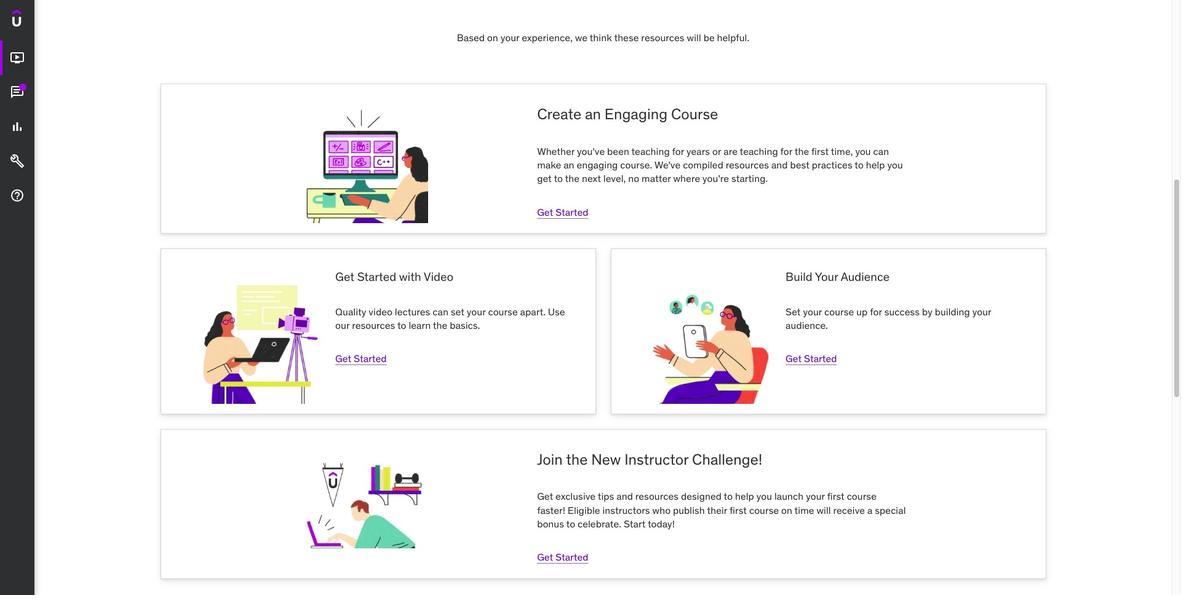 Task type: describe. For each thing, give the bounding box(es) containing it.
tips
[[598, 491, 614, 503]]

based
[[457, 31, 485, 43]]

new
[[592, 450, 621, 469]]

your inside quality video lectures can set your course apart. use our resources to learn the basics.
[[467, 306, 486, 318]]

building
[[935, 306, 970, 318]]

udemy image
[[12, 10, 68, 31]]

to right the "practices"
[[855, 159, 864, 171]]

0 vertical spatial will
[[687, 31, 701, 43]]

faster!
[[537, 504, 565, 517]]

their
[[707, 504, 727, 517]]

can inside the whether you've been teaching for years or are teaching for the first time, you can make an engaging course. we've compiled resources and best practices to help you get to the next level, no matter where you're starting.
[[874, 145, 889, 157]]

1 medium image from the top
[[10, 119, 25, 134]]

2 vertical spatial first
[[730, 504, 747, 517]]

get started for join
[[537, 552, 589, 564]]

whether you've been teaching for years or are teaching for the first time, you can make an engaging course. we've compiled resources and best practices to help you get to the next level, no matter where you're starting.
[[537, 145, 903, 185]]

get started link for join
[[537, 552, 589, 564]]

challenge!
[[692, 450, 763, 469]]

matter
[[642, 172, 671, 185]]

your left the experience,
[[501, 31, 520, 43]]

0 vertical spatial on
[[487, 31, 498, 43]]

get started link for build
[[786, 353, 837, 365]]

today!
[[648, 518, 675, 530]]

1 horizontal spatial for
[[781, 145, 793, 157]]

practices
[[812, 159, 853, 171]]

the inside quality video lectures can set your course apart. use our resources to learn the basics.
[[433, 319, 448, 332]]

publish
[[673, 504, 705, 517]]

1 teaching from the left
[[632, 145, 670, 157]]

launch
[[775, 491, 804, 503]]

been
[[607, 145, 629, 157]]

3 medium image from the top
[[10, 188, 25, 203]]

make
[[537, 159, 561, 171]]

first for create an engaging course
[[812, 145, 829, 157]]

resources inside quality video lectures can set your course apart. use our resources to learn the basics.
[[352, 319, 395, 332]]

2 horizontal spatial you
[[888, 159, 903, 171]]

2 teaching from the left
[[740, 145, 778, 157]]

0 vertical spatial you
[[856, 145, 871, 157]]

build your audience
[[786, 269, 890, 284]]

bonus
[[537, 518, 564, 530]]

help inside get exclusive tips and resources designed to help you launch your first course faster! eligible instructors who publish their first course on time will receive a special bonus to celebrate. start today!
[[735, 491, 754, 503]]

started for instructor
[[556, 552, 589, 564]]

with
[[399, 269, 421, 284]]

designed
[[681, 491, 722, 503]]

we
[[575, 31, 588, 43]]

based on your experience, we think these resources will be helpful.
[[457, 31, 750, 43]]

are
[[724, 145, 738, 157]]

set
[[451, 306, 465, 318]]

course down launch
[[749, 504, 779, 517]]

where
[[673, 172, 700, 185]]

get started with video
[[335, 269, 454, 284]]

time,
[[831, 145, 853, 157]]

engaging
[[577, 159, 618, 171]]

these
[[614, 31, 639, 43]]

or
[[713, 145, 721, 157]]

first for join the new instructor challenge!
[[828, 491, 845, 503]]

and inside the whether you've been teaching for years or are teaching for the first time, you can make an engaging course. we've compiled resources and best practices to help you get to the next level, no matter where you're starting.
[[772, 159, 788, 171]]

course inside set your course up for success by building your audience.
[[825, 306, 854, 318]]

special
[[875, 504, 906, 517]]

you inside get exclusive tips and resources designed to help you launch your first course faster! eligible instructors who publish their first course on time will receive a special bonus to celebrate. start today!
[[757, 491, 772, 503]]

lectures
[[395, 306, 430, 318]]

course
[[671, 105, 718, 124]]

set
[[786, 306, 801, 318]]

next
[[582, 172, 601, 185]]

instructors
[[603, 504, 650, 517]]

to up their
[[724, 491, 733, 503]]

the right join
[[566, 450, 588, 469]]

build
[[786, 269, 813, 284]]

will inside get exclusive tips and resources designed to help you launch your first course faster! eligible instructors who publish their first course on time will receive a special bonus to celebrate. start today!
[[817, 504, 831, 517]]

engaging
[[605, 105, 668, 124]]

for for build your audience
[[870, 306, 882, 318]]

no
[[628, 172, 640, 185]]

get
[[537, 172, 552, 185]]

exclusive
[[556, 491, 596, 503]]

compiled
[[683, 159, 724, 171]]



Task type: locate. For each thing, give the bounding box(es) containing it.
video
[[369, 306, 393, 318]]

your
[[501, 31, 520, 43], [467, 306, 486, 318], [803, 306, 822, 318], [973, 306, 992, 318], [806, 491, 825, 503]]

1 vertical spatial you
[[888, 159, 903, 171]]

resources
[[641, 31, 685, 43], [726, 159, 769, 171], [352, 319, 395, 332], [636, 491, 679, 503]]

for up best on the right of the page
[[781, 145, 793, 157]]

2 medium image from the top
[[10, 85, 25, 100]]

started down next
[[556, 206, 589, 218]]

can left set on the left bottom
[[433, 306, 449, 318]]

a
[[868, 504, 873, 517]]

set your course up for success by building your audience.
[[786, 306, 992, 332]]

resources down video
[[352, 319, 395, 332]]

medium image
[[10, 119, 25, 134], [10, 154, 25, 169]]

get for get started with video
[[335, 353, 352, 365]]

an down whether
[[564, 159, 575, 171]]

experience,
[[522, 31, 573, 43]]

start
[[624, 518, 646, 530]]

get started for create
[[537, 206, 589, 218]]

for for create an engaging course
[[672, 145, 684, 157]]

0 horizontal spatial an
[[564, 159, 575, 171]]

can
[[874, 145, 889, 157], [433, 306, 449, 318]]

0 vertical spatial first
[[812, 145, 829, 157]]

quality
[[335, 306, 366, 318]]

1 vertical spatial an
[[564, 159, 575, 171]]

teaching
[[632, 145, 670, 157], [740, 145, 778, 157]]

to right get
[[554, 172, 563, 185]]

receive
[[834, 504, 865, 517]]

1 horizontal spatial help
[[866, 159, 885, 171]]

get inside get exclusive tips and resources designed to help you launch your first course faster! eligible instructors who publish their first course on time will receive a special bonus to celebrate. start today!
[[537, 491, 553, 503]]

can inside quality video lectures can set your course apart. use our resources to learn the basics.
[[433, 306, 449, 318]]

get down our
[[335, 353, 352, 365]]

create an engaging course
[[537, 105, 718, 124]]

1 vertical spatial can
[[433, 306, 449, 318]]

our
[[335, 319, 350, 332]]

audience
[[841, 269, 890, 284]]

will
[[687, 31, 701, 43], [817, 504, 831, 517]]

get up quality
[[335, 269, 355, 284]]

get started link down audience.
[[786, 353, 837, 365]]

get started link for get
[[335, 353, 387, 365]]

on down launch
[[782, 504, 793, 517]]

1 vertical spatial first
[[828, 491, 845, 503]]

the left next
[[565, 172, 580, 185]]

on
[[487, 31, 498, 43], [782, 504, 793, 517]]

time
[[795, 504, 814, 517]]

get started link
[[537, 206, 589, 218], [335, 353, 387, 365], [786, 353, 837, 365], [537, 552, 589, 564]]

you
[[856, 145, 871, 157], [888, 159, 903, 171], [757, 491, 772, 503]]

0 vertical spatial medium image
[[10, 51, 25, 65]]

2 horizontal spatial for
[[870, 306, 882, 318]]

level,
[[604, 172, 626, 185]]

get down audience.
[[786, 353, 802, 365]]

your
[[815, 269, 838, 284]]

the
[[795, 145, 809, 157], [565, 172, 580, 185], [433, 319, 448, 332], [566, 450, 588, 469]]

get started for get
[[335, 353, 387, 365]]

get exclusive tips and resources designed to help you launch your first course faster! eligible instructors who publish their first course on time will receive a special bonus to celebrate. start today!
[[537, 491, 906, 530]]

help
[[866, 159, 885, 171], [735, 491, 754, 503]]

whether
[[537, 145, 575, 157]]

up
[[857, 306, 868, 318]]

course up a
[[847, 491, 877, 503]]

course left apart. in the bottom of the page
[[488, 306, 518, 318]]

get started link down get
[[537, 206, 589, 218]]

for up we've at right top
[[672, 145, 684, 157]]

on right based
[[487, 31, 498, 43]]

1 medium image from the top
[[10, 51, 25, 65]]

get started link for create
[[537, 206, 589, 218]]

0 horizontal spatial will
[[687, 31, 701, 43]]

0 horizontal spatial you
[[757, 491, 772, 503]]

1 vertical spatial will
[[817, 504, 831, 517]]

be
[[704, 31, 715, 43]]

celebrate.
[[578, 518, 622, 530]]

quality video lectures can set your course apart. use our resources to learn the basics.
[[335, 306, 565, 332]]

for right up
[[870, 306, 882, 318]]

resources inside get exclusive tips and resources designed to help you launch your first course faster! eligible instructors who publish their first course on time will receive a special bonus to celebrate. start today!
[[636, 491, 679, 503]]

video
[[424, 269, 454, 284]]

get started
[[537, 206, 589, 218], [335, 353, 387, 365], [786, 353, 837, 365], [537, 552, 589, 564]]

use
[[548, 306, 565, 318]]

join the new instructor challenge!
[[537, 450, 763, 469]]

course.
[[620, 159, 653, 171]]

started down bonus
[[556, 552, 589, 564]]

who
[[653, 504, 671, 517]]

get started down get
[[537, 206, 589, 218]]

2 medium image from the top
[[10, 154, 25, 169]]

think
[[590, 31, 612, 43]]

you've
[[577, 145, 605, 157]]

an inside the whether you've been teaching for years or are teaching for the first time, you can make an engaging course. we've compiled resources and best practices to help you get to the next level, no matter where you're starting.
[[564, 159, 575, 171]]

join
[[537, 450, 563, 469]]

will left be
[[687, 31, 701, 43]]

can right 'time,'
[[874, 145, 889, 157]]

get up faster!
[[537, 491, 553, 503]]

medium image
[[10, 51, 25, 65], [10, 85, 25, 100], [10, 188, 25, 203]]

0 horizontal spatial can
[[433, 306, 449, 318]]

an right create
[[585, 105, 601, 124]]

the right learn
[[433, 319, 448, 332]]

started left "with"
[[357, 269, 396, 284]]

started
[[556, 206, 589, 218], [357, 269, 396, 284], [354, 353, 387, 365], [804, 353, 837, 365], [556, 552, 589, 564]]

help inside the whether you've been teaching for years or are teaching for the first time, you can make an engaging course. we've compiled resources and best practices to help you get to the next level, no matter where you're starting.
[[866, 159, 885, 171]]

the up best on the right of the page
[[795, 145, 809, 157]]

you're
[[703, 172, 729, 185]]

on inside get exclusive tips and resources designed to help you launch your first course faster! eligible instructors who publish their first course on time will receive a special bonus to celebrate. start today!
[[782, 504, 793, 517]]

1 vertical spatial on
[[782, 504, 793, 517]]

0 vertical spatial an
[[585, 105, 601, 124]]

for inside set your course up for success by building your audience.
[[870, 306, 882, 318]]

instructor
[[625, 450, 689, 469]]

apart.
[[520, 306, 546, 318]]

learn
[[409, 319, 431, 332]]

get down get
[[537, 206, 553, 218]]

an
[[585, 105, 601, 124], [564, 159, 575, 171]]

get for join the new instructor challenge!
[[537, 552, 553, 564]]

starting.
[[732, 172, 768, 185]]

and
[[772, 159, 788, 171], [617, 491, 633, 503]]

2 vertical spatial medium image
[[10, 188, 25, 203]]

resources up who
[[636, 491, 679, 503]]

and up the instructors
[[617, 491, 633, 503]]

to down eligible
[[566, 518, 575, 530]]

get started link down bonus
[[537, 552, 589, 564]]

get for build your audience
[[786, 353, 802, 365]]

get down bonus
[[537, 552, 553, 564]]

first
[[812, 145, 829, 157], [828, 491, 845, 503], [730, 504, 747, 517]]

1 horizontal spatial an
[[585, 105, 601, 124]]

best
[[790, 159, 810, 171]]

resources right these
[[641, 31, 685, 43]]

your inside get exclusive tips and resources designed to help you launch your first course faster! eligible instructors who publish their first course on time will receive a special bonus to celebrate. start today!
[[806, 491, 825, 503]]

first up the "practices"
[[812, 145, 829, 157]]

0 horizontal spatial for
[[672, 145, 684, 157]]

0 vertical spatial help
[[866, 159, 885, 171]]

0 horizontal spatial and
[[617, 491, 633, 503]]

your right building
[[973, 306, 992, 318]]

0 horizontal spatial help
[[735, 491, 754, 503]]

1 vertical spatial and
[[617, 491, 633, 503]]

teaching up course.
[[632, 145, 670, 157]]

to down lectures
[[398, 319, 406, 332]]

0 vertical spatial can
[[874, 145, 889, 157]]

1 horizontal spatial will
[[817, 504, 831, 517]]

help right the "practices"
[[866, 159, 885, 171]]

we've
[[655, 159, 681, 171]]

audience.
[[786, 319, 828, 332]]

your up time
[[806, 491, 825, 503]]

help down challenge!
[[735, 491, 754, 503]]

and inside get exclusive tips and resources designed to help you launch your first course faster! eligible instructors who publish their first course on time will receive a special bonus to celebrate. start today!
[[617, 491, 633, 503]]

years
[[687, 145, 710, 157]]

get
[[537, 206, 553, 218], [335, 269, 355, 284], [335, 353, 352, 365], [786, 353, 802, 365], [537, 491, 553, 503], [537, 552, 553, 564]]

get started down bonus
[[537, 552, 589, 564]]

1 horizontal spatial you
[[856, 145, 871, 157]]

1 vertical spatial medium image
[[10, 85, 25, 100]]

started down audience.
[[804, 353, 837, 365]]

0 vertical spatial medium image
[[10, 119, 25, 134]]

first right their
[[730, 504, 747, 517]]

course inside quality video lectures can set your course apart. use our resources to learn the basics.
[[488, 306, 518, 318]]

first inside the whether you've been teaching for years or are teaching for the first time, you can make an engaging course. we've compiled resources and best practices to help you get to the next level, no matter where you're starting.
[[812, 145, 829, 157]]

basics.
[[450, 319, 480, 332]]

teaching right are
[[740, 145, 778, 157]]

for
[[672, 145, 684, 157], [781, 145, 793, 157], [870, 306, 882, 318]]

get started down our
[[335, 353, 387, 365]]

your up audience.
[[803, 306, 822, 318]]

0 horizontal spatial teaching
[[632, 145, 670, 157]]

resources up starting.
[[726, 159, 769, 171]]

2 vertical spatial you
[[757, 491, 772, 503]]

course
[[488, 306, 518, 318], [825, 306, 854, 318], [847, 491, 877, 503], [749, 504, 779, 517]]

get started for build
[[786, 353, 837, 365]]

1 horizontal spatial teaching
[[740, 145, 778, 157]]

will right time
[[817, 504, 831, 517]]

1 horizontal spatial on
[[782, 504, 793, 517]]

get started link down our
[[335, 353, 387, 365]]

success
[[885, 306, 920, 318]]

helpful.
[[717, 31, 750, 43]]

course left up
[[825, 306, 854, 318]]

1 horizontal spatial can
[[874, 145, 889, 157]]

resources inside the whether you've been teaching for years or are teaching for the first time, you can make an engaging course. we've compiled resources and best practices to help you get to the next level, no matter where you're starting.
[[726, 159, 769, 171]]

to
[[855, 159, 864, 171], [554, 172, 563, 185], [398, 319, 406, 332], [724, 491, 733, 503], [566, 518, 575, 530]]

to inside quality video lectures can set your course apart. use our resources to learn the basics.
[[398, 319, 406, 332]]

first up receive
[[828, 491, 845, 503]]

create
[[537, 105, 582, 124]]

get for create an engaging course
[[537, 206, 553, 218]]

1 vertical spatial medium image
[[10, 154, 25, 169]]

1 horizontal spatial and
[[772, 159, 788, 171]]

1 vertical spatial help
[[735, 491, 754, 503]]

started down video
[[354, 353, 387, 365]]

get started down audience.
[[786, 353, 837, 365]]

started for video
[[354, 353, 387, 365]]

by
[[922, 306, 933, 318]]

your up basics.
[[467, 306, 486, 318]]

0 horizontal spatial on
[[487, 31, 498, 43]]

and left best on the right of the page
[[772, 159, 788, 171]]

eligible
[[568, 504, 600, 517]]

0 vertical spatial and
[[772, 159, 788, 171]]

started for course
[[556, 206, 589, 218]]



Task type: vqa. For each thing, say whether or not it's contained in the screenshot.
Instructor
yes



